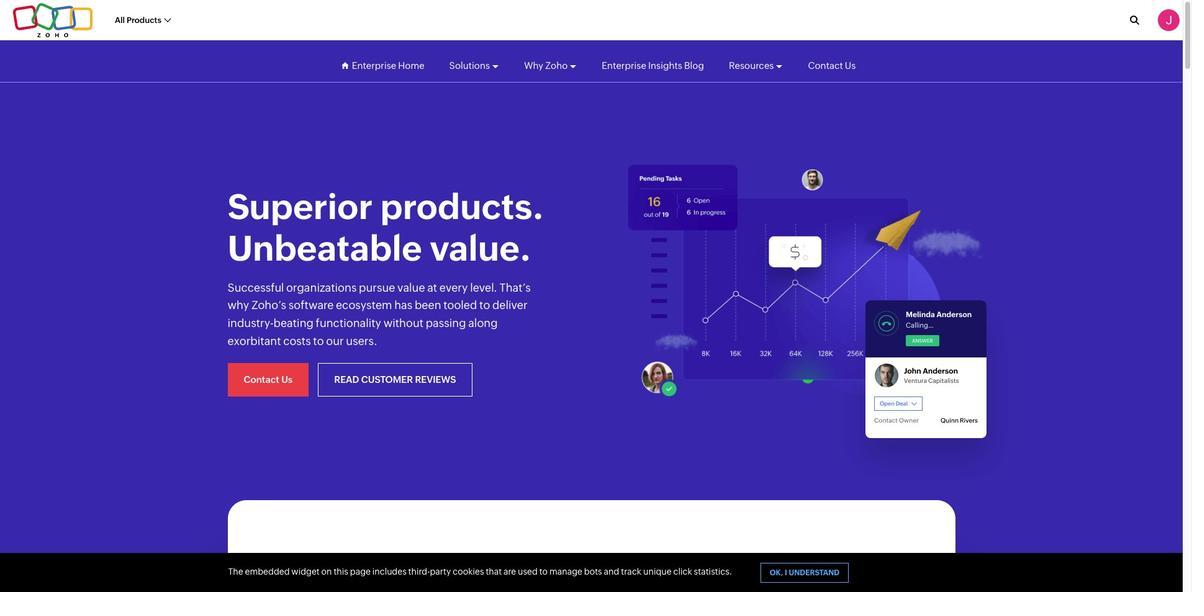 Task type: locate. For each thing, give the bounding box(es) containing it.
read customer reviews
[[334, 374, 456, 385]]

0 vertical spatial contact us
[[809, 60, 856, 71]]

resources
[[729, 60, 774, 71]]

used
[[518, 567, 538, 577]]

pursue
[[359, 281, 395, 294]]

blog
[[685, 60, 705, 71]]

1 horizontal spatial us
[[846, 60, 856, 71]]

contact us link
[[809, 49, 856, 82]]

james peterson image
[[1159, 9, 1181, 31]]

includes
[[373, 567, 407, 577]]

zoho's
[[252, 299, 286, 312]]

tooled
[[444, 299, 477, 312]]

party
[[430, 567, 451, 577]]

insights
[[649, 60, 683, 71]]

enterprise
[[352, 60, 397, 71], [602, 60, 647, 71]]

1 vertical spatial to
[[313, 335, 324, 348]]

are
[[504, 567, 516, 577]]

customer
[[361, 374, 413, 385]]

1 horizontal spatial enterprise
[[602, 60, 647, 71]]

2 horizontal spatial to
[[540, 567, 548, 577]]

home
[[398, 60, 425, 71]]

at
[[428, 281, 438, 294]]

on
[[322, 567, 332, 577]]

products.
[[381, 187, 544, 227]]

read
[[334, 374, 359, 385]]

beating
[[274, 317, 314, 330]]

third-
[[409, 567, 430, 577]]

has
[[395, 299, 413, 312]]

to right used
[[540, 567, 548, 577]]

1 horizontal spatial contact
[[809, 60, 844, 71]]

superior products. unbeatable value.
[[228, 187, 544, 269]]

to
[[480, 299, 490, 312], [313, 335, 324, 348], [540, 567, 548, 577]]

1 vertical spatial us
[[282, 374, 293, 385]]

our
[[326, 335, 344, 348]]

0 vertical spatial us
[[846, 60, 856, 71]]

1 enterprise from the left
[[352, 60, 397, 71]]

every
[[440, 281, 468, 294]]

0 vertical spatial to
[[480, 299, 490, 312]]

statistics.
[[694, 567, 733, 577]]

unbeatable
[[228, 229, 422, 269]]

0 horizontal spatial contact us
[[244, 374, 293, 385]]

contact
[[809, 60, 844, 71], [244, 374, 280, 385]]

ok, i understand
[[770, 569, 840, 578]]

that
[[486, 567, 502, 577]]

passing
[[426, 317, 466, 330]]

1 horizontal spatial contact us
[[809, 60, 856, 71]]

1 vertical spatial contact
[[244, 374, 280, 385]]

contact inside contact us link
[[809, 60, 844, 71]]

zoho products - unbeatable value image
[[589, 145, 987, 416], [866, 301, 987, 439]]

deliver
[[493, 299, 528, 312]]

why zoho
[[524, 60, 568, 71]]

ecosystem
[[336, 299, 392, 312]]

level.
[[470, 281, 498, 294]]

2 enterprise from the left
[[602, 60, 647, 71]]

click
[[674, 567, 693, 577]]

to left the our on the left bottom of page
[[313, 335, 324, 348]]

widget
[[292, 567, 320, 577]]

enterprise left home
[[352, 60, 397, 71]]

reviews
[[415, 374, 456, 385]]

enterprise home
[[352, 60, 425, 71]]

this
[[334, 567, 349, 577]]

contact us
[[809, 60, 856, 71], [244, 374, 293, 385]]

ok,
[[770, 569, 784, 578]]

0 horizontal spatial enterprise
[[352, 60, 397, 71]]

0 vertical spatial contact
[[809, 60, 844, 71]]

us
[[846, 60, 856, 71], [282, 374, 293, 385]]

why
[[228, 299, 249, 312]]

to down level.
[[480, 299, 490, 312]]

enterprise left insights
[[602, 60, 647, 71]]

0 horizontal spatial contact
[[244, 374, 280, 385]]

enterprise insights blog link
[[602, 49, 705, 82]]

understand
[[789, 569, 840, 578]]



Task type: vqa. For each thing, say whether or not it's contained in the screenshot.
beating
yes



Task type: describe. For each thing, give the bounding box(es) containing it.
all products
[[115, 15, 161, 25]]

organizations
[[286, 281, 357, 294]]

page
[[350, 567, 371, 577]]

2 vertical spatial to
[[540, 567, 548, 577]]

value
[[398, 281, 425, 294]]

products
[[127, 15, 161, 25]]

1 horizontal spatial to
[[480, 299, 490, 312]]

solutions
[[450, 60, 490, 71]]

industry-
[[228, 317, 274, 330]]

1 vertical spatial contact us
[[244, 374, 293, 385]]

us inside contact us link
[[846, 60, 856, 71]]

and
[[604, 567, 620, 577]]

the embedded widget on this page includes third-party cookies that are used to manage bots and track unique click statistics.
[[228, 567, 733, 577]]

all
[[115, 15, 125, 25]]

enterprise for enterprise insights blog
[[602, 60, 647, 71]]

all products link
[[115, 9, 171, 32]]

why
[[524, 60, 544, 71]]

track
[[621, 567, 642, 577]]

enterprise home link
[[352, 49, 425, 82]]

superior
[[228, 187, 373, 227]]

the
[[228, 567, 243, 577]]

software
[[289, 299, 334, 312]]

bots
[[585, 567, 603, 577]]

successful
[[228, 281, 284, 294]]

functionality
[[316, 317, 381, 330]]

cookies
[[453, 567, 484, 577]]

i
[[785, 569, 788, 578]]

0 horizontal spatial to
[[313, 335, 324, 348]]

that's
[[500, 281, 531, 294]]

manage
[[550, 567, 583, 577]]

along
[[469, 317, 498, 330]]

without
[[384, 317, 424, 330]]

enterprise insights blog
[[602, 60, 705, 71]]

value.
[[430, 229, 531, 269]]

unique
[[644, 567, 672, 577]]

successful organizations pursue value at every level. that's why zoho's software ecosystem has been tooled to deliver industry-beating functionality without passing along exorbitant costs to our users.
[[228, 281, 531, 348]]

been
[[415, 299, 441, 312]]

enterprise for enterprise home
[[352, 60, 397, 71]]

embedded
[[245, 567, 290, 577]]

zoho
[[546, 60, 568, 71]]

users.
[[346, 335, 378, 348]]

costs
[[283, 335, 311, 348]]

0 horizontal spatial us
[[282, 374, 293, 385]]

exorbitant
[[228, 335, 281, 348]]



